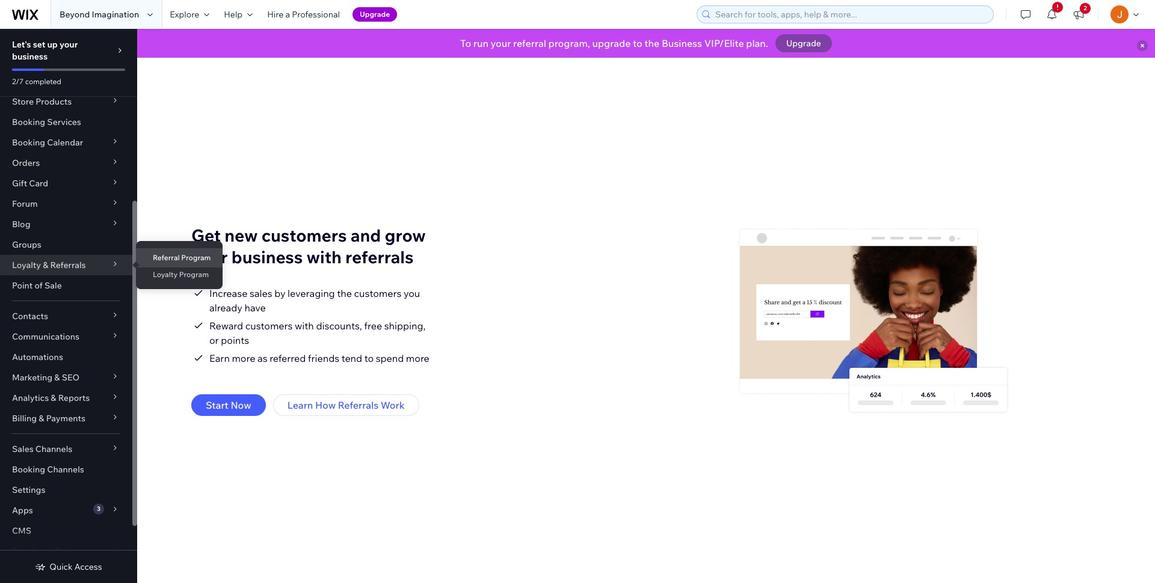 Task type: describe. For each thing, give the bounding box(es) containing it.
2
[[1084, 4, 1087, 12]]

you
[[404, 288, 420, 300]]

analytics & reports
[[12, 393, 90, 404]]

sidebar element
[[0, 0, 137, 584]]

vip/elite
[[704, 37, 744, 49]]

the inside alert
[[645, 37, 660, 49]]

earn
[[209, 353, 230, 365]]

forum
[[12, 199, 38, 209]]

program for loyalty program
[[179, 270, 209, 279]]

explore
[[170, 9, 199, 20]]

start now button
[[191, 395, 266, 416]]

business
[[662, 37, 702, 49]]

spend
[[376, 353, 404, 365]]

blog
[[12, 219, 30, 230]]

sales
[[12, 444, 34, 455]]

marketing & seo
[[12, 372, 79, 383]]

with inside increase sales by leveraging the customers you already have reward customers with discounts, free shipping, or points earn more as referred friends tend to spend more
[[295, 320, 314, 332]]

hire a professional link
[[260, 0, 347, 29]]

communications
[[12, 332, 79, 342]]

get
[[191, 225, 221, 246]]

referrals for how
[[338, 399, 379, 412]]

learn
[[287, 399, 313, 412]]

and
[[351, 225, 381, 246]]

help
[[224, 9, 243, 20]]

hire a professional
[[267, 9, 340, 20]]

a
[[285, 9, 290, 20]]

seo
[[62, 372, 79, 383]]

store
[[12, 96, 34, 107]]

booking services
[[12, 117, 81, 128]]

to
[[460, 37, 471, 49]]

settings
[[12, 485, 45, 496]]

booking channels link
[[0, 460, 132, 480]]

upgrade for upgrade button within the alert
[[786, 38, 821, 49]]

loyalty program link
[[136, 265, 223, 285]]

help button
[[217, 0, 260, 29]]

your inside get new customers and grow your business with referrals
[[191, 247, 228, 268]]

store products button
[[0, 91, 132, 112]]

booking calendar
[[12, 137, 83, 148]]

channels for booking channels
[[47, 464, 84, 475]]

new
[[225, 225, 258, 246]]

gift card button
[[0, 173, 132, 194]]

booking for booking services
[[12, 117, 45, 128]]

run
[[473, 37, 488, 49]]

quick
[[50, 562, 73, 573]]

to inside increase sales by leveraging the customers you already have reward customers with discounts, free shipping, or points earn more as referred friends tend to spend more
[[364, 353, 374, 365]]

professional
[[292, 9, 340, 20]]

discounts,
[[316, 320, 362, 332]]

store products
[[12, 96, 72, 107]]

completed
[[25, 77, 61, 86]]

developer tools
[[12, 546, 76, 557]]

plan.
[[746, 37, 768, 49]]

quick access button
[[35, 562, 102, 573]]

2 more from the left
[[406, 353, 429, 365]]

cms link
[[0, 521, 132, 541]]

business inside let's set up your business
[[12, 51, 48, 62]]

booking for booking calendar
[[12, 137, 45, 148]]

to inside alert
[[633, 37, 642, 49]]

grow
[[385, 225, 426, 246]]

program for referral program
[[181, 253, 211, 262]]

learn how referrals work
[[287, 399, 405, 412]]

booking services link
[[0, 112, 132, 132]]

1 vertical spatial customers
[[354, 288, 401, 300]]

loyalty program
[[153, 270, 209, 279]]

increase
[[209, 288, 247, 300]]

shipping,
[[384, 320, 426, 332]]

settings link
[[0, 480, 132, 501]]

calendar
[[47, 137, 83, 148]]

developer
[[12, 546, 53, 557]]

loyalty for loyalty & referrals
[[12, 260, 41, 271]]

hire
[[267, 9, 284, 20]]

with inside get new customers and grow your business with referrals
[[307, 247, 342, 268]]

have
[[245, 302, 266, 314]]

products
[[36, 96, 72, 107]]

& for marketing
[[54, 372, 60, 383]]

booking calendar button
[[0, 132, 132, 153]]

developer tools button
[[0, 541, 132, 562]]

business inside get new customers and grow your business with referrals
[[232, 247, 303, 268]]

leveraging
[[288, 288, 335, 300]]

billing & payments
[[12, 413, 85, 424]]

referral program
[[153, 253, 211, 262]]

referral
[[513, 37, 546, 49]]

the inside increase sales by leveraging the customers you already have reward customers with discounts, free shipping, or points earn more as referred friends tend to spend more
[[337, 288, 352, 300]]

Search for tools, apps, help & more... field
[[712, 6, 990, 23]]

communications button
[[0, 327, 132, 347]]

referrals for &
[[50, 260, 86, 271]]

program,
[[548, 37, 590, 49]]



Task type: locate. For each thing, give the bounding box(es) containing it.
1 vertical spatial to
[[364, 353, 374, 365]]

1 horizontal spatial loyalty
[[153, 270, 178, 279]]

more left as
[[232, 353, 255, 365]]

1 vertical spatial program
[[179, 270, 209, 279]]

upgrade button inside alert
[[775, 34, 832, 52]]

reports
[[58, 393, 90, 404]]

referral program link
[[136, 248, 223, 268]]

sales channels
[[12, 444, 72, 455]]

customers inside get new customers and grow your business with referrals
[[262, 225, 347, 246]]

&
[[43, 260, 48, 271], [54, 372, 60, 383], [51, 393, 56, 404], [39, 413, 44, 424]]

0 horizontal spatial the
[[337, 288, 352, 300]]

0 vertical spatial referrals
[[50, 260, 86, 271]]

referrals right how
[[338, 399, 379, 412]]

already
[[209, 302, 242, 314]]

apps
[[12, 505, 33, 516]]

1 vertical spatial channels
[[47, 464, 84, 475]]

by
[[274, 288, 285, 300]]

1 vertical spatial referrals
[[338, 399, 379, 412]]

or
[[209, 335, 219, 347]]

contacts button
[[0, 306, 132, 327]]

of
[[35, 280, 43, 291]]

& inside marketing & seo dropdown button
[[54, 372, 60, 383]]

0 vertical spatial with
[[307, 247, 342, 268]]

learn how referrals work link
[[273, 395, 419, 416]]

reward
[[209, 320, 243, 332]]

card
[[29, 178, 48, 189]]

channels up booking channels
[[35, 444, 72, 455]]

1 horizontal spatial upgrade button
[[775, 34, 832, 52]]

0 vertical spatial booking
[[12, 117, 45, 128]]

booking down store
[[12, 117, 45, 128]]

work
[[381, 399, 405, 412]]

1 vertical spatial business
[[232, 247, 303, 268]]

upgrade for the top upgrade button
[[360, 10, 390, 19]]

& up sale
[[43, 260, 48, 271]]

groups
[[12, 239, 41, 250]]

points
[[221, 335, 249, 347]]

referred
[[270, 353, 306, 365]]

point of sale link
[[0, 276, 132, 296]]

referrals down groups link
[[50, 260, 86, 271]]

with up 'leveraging'
[[307, 247, 342, 268]]

0 vertical spatial customers
[[262, 225, 347, 246]]

more right spend
[[406, 353, 429, 365]]

2 vertical spatial customers
[[245, 320, 293, 332]]

1 horizontal spatial the
[[645, 37, 660, 49]]

0 horizontal spatial your
[[60, 39, 78, 50]]

1 horizontal spatial your
[[191, 247, 228, 268]]

booking inside 'link'
[[12, 464, 45, 475]]

1 vertical spatial upgrade
[[786, 38, 821, 49]]

loyalty down groups
[[12, 260, 41, 271]]

up
[[47, 39, 58, 50]]

0 vertical spatial channels
[[35, 444, 72, 455]]

upgrade right professional
[[360, 10, 390, 19]]

customers
[[262, 225, 347, 246], [354, 288, 401, 300], [245, 320, 293, 332]]

set
[[33, 39, 45, 50]]

upgrade right plan.
[[786, 38, 821, 49]]

& left reports on the left bottom of the page
[[51, 393, 56, 404]]

1 horizontal spatial upgrade
[[786, 38, 821, 49]]

& left seo
[[54, 372, 60, 383]]

marketing
[[12, 372, 52, 383]]

0 vertical spatial business
[[12, 51, 48, 62]]

1 vertical spatial upgrade button
[[775, 34, 832, 52]]

1 horizontal spatial business
[[232, 247, 303, 268]]

channels inside dropdown button
[[35, 444, 72, 455]]

loyalty & referrals
[[12, 260, 86, 271]]

3
[[97, 505, 100, 513]]

your right the run
[[491, 37, 511, 49]]

booking inside dropdown button
[[12, 137, 45, 148]]

1 horizontal spatial more
[[406, 353, 429, 365]]

2 horizontal spatial your
[[491, 37, 511, 49]]

business down new
[[232, 247, 303, 268]]

sale
[[45, 280, 62, 291]]

0 vertical spatial program
[[181, 253, 211, 262]]

how
[[315, 399, 336, 412]]

contacts
[[12, 311, 48, 322]]

friends
[[308, 353, 339, 365]]

program up the "loyalty program"
[[181, 253, 211, 262]]

sales
[[250, 288, 272, 300]]

upgrade button right plan.
[[775, 34, 832, 52]]

loyalty for loyalty program
[[153, 270, 178, 279]]

& for analytics
[[51, 393, 56, 404]]

0 horizontal spatial business
[[12, 51, 48, 62]]

your right up at the left of page
[[60, 39, 78, 50]]

with
[[307, 247, 342, 268], [295, 320, 314, 332]]

beyond
[[60, 9, 90, 20]]

referrals inside loyalty & referrals popup button
[[50, 260, 86, 271]]

loyalty down referral
[[153, 270, 178, 279]]

& inside analytics & reports popup button
[[51, 393, 56, 404]]

let's
[[12, 39, 31, 50]]

channels
[[35, 444, 72, 455], [47, 464, 84, 475]]

your down the get on the top left of page
[[191, 247, 228, 268]]

business down the let's at the top of the page
[[12, 51, 48, 62]]

automations
[[12, 352, 63, 363]]

3 booking from the top
[[12, 464, 45, 475]]

referrals inside learn how referrals work 'link'
[[338, 399, 379, 412]]

referrals
[[345, 247, 414, 268]]

as
[[257, 353, 267, 365]]

billing & payments button
[[0, 409, 132, 429]]

2/7
[[12, 77, 23, 86]]

with down 'leveraging'
[[295, 320, 314, 332]]

the up discounts,
[[337, 288, 352, 300]]

booking channels
[[12, 464, 84, 475]]

services
[[47, 117, 81, 128]]

upgrade button right professional
[[353, 7, 397, 22]]

0 horizontal spatial loyalty
[[12, 260, 41, 271]]

0 vertical spatial upgrade button
[[353, 7, 397, 22]]

1 horizontal spatial referrals
[[338, 399, 379, 412]]

2 vertical spatial booking
[[12, 464, 45, 475]]

automations link
[[0, 347, 132, 368]]

tend
[[342, 353, 362, 365]]

0 horizontal spatial more
[[232, 353, 255, 365]]

cms
[[12, 526, 31, 537]]

to right upgrade
[[633, 37, 642, 49]]

& right billing
[[39, 413, 44, 424]]

2 booking from the top
[[12, 137, 45, 148]]

program
[[181, 253, 211, 262], [179, 270, 209, 279]]

your inside let's set up your business
[[60, 39, 78, 50]]

upgrade inside alert
[[786, 38, 821, 49]]

booking up settings
[[12, 464, 45, 475]]

orders button
[[0, 153, 132, 173]]

more
[[232, 353, 255, 365], [406, 353, 429, 365]]

& inside loyalty & referrals popup button
[[43, 260, 48, 271]]

to right tend
[[364, 353, 374, 365]]

upgrade
[[592, 37, 631, 49]]

channels for sales channels
[[35, 444, 72, 455]]

1 vertical spatial with
[[295, 320, 314, 332]]

start
[[206, 399, 228, 412]]

to run your referral program, upgrade to the business vip/elite plan.
[[460, 37, 768, 49]]

0 vertical spatial the
[[645, 37, 660, 49]]

1 booking from the top
[[12, 117, 45, 128]]

0 horizontal spatial upgrade
[[360, 10, 390, 19]]

booking up orders
[[12, 137, 45, 148]]

the left business
[[645, 37, 660, 49]]

get new customers and grow your business with referrals
[[191, 225, 426, 268]]

your inside alert
[[491, 37, 511, 49]]

2/7 completed
[[12, 77, 61, 86]]

customers down have
[[245, 320, 293, 332]]

customers up 'leveraging'
[[262, 225, 347, 246]]

booking for booking channels
[[12, 464, 45, 475]]

customers up free at the bottom of page
[[354, 288, 401, 300]]

sales channels button
[[0, 439, 132, 460]]

groups link
[[0, 235, 132, 255]]

loyalty inside loyalty program link
[[153, 270, 178, 279]]

2 button
[[1065, 0, 1092, 29]]

referral
[[153, 253, 180, 262]]

forum button
[[0, 194, 132, 214]]

1 horizontal spatial to
[[633, 37, 642, 49]]

& for billing
[[39, 413, 44, 424]]

& inside billing & payments dropdown button
[[39, 413, 44, 424]]

referrals
[[50, 260, 86, 271], [338, 399, 379, 412]]

tools
[[55, 546, 76, 557]]

0 horizontal spatial upgrade button
[[353, 7, 397, 22]]

gift
[[12, 178, 27, 189]]

loyalty & referrals button
[[0, 255, 132, 276]]

your
[[491, 37, 511, 49], [60, 39, 78, 50], [191, 247, 228, 268]]

point
[[12, 280, 33, 291]]

increase sales by leveraging the customers you already have reward customers with discounts, free shipping, or points earn more as referred friends tend to spend more
[[209, 288, 429, 365]]

the
[[645, 37, 660, 49], [337, 288, 352, 300]]

1 vertical spatial booking
[[12, 137, 45, 148]]

loyalty inside loyalty & referrals popup button
[[12, 260, 41, 271]]

1 more from the left
[[232, 353, 255, 365]]

marketing & seo button
[[0, 368, 132, 388]]

channels up settings link
[[47, 464, 84, 475]]

0 vertical spatial to
[[633, 37, 642, 49]]

gift card
[[12, 178, 48, 189]]

0 horizontal spatial to
[[364, 353, 374, 365]]

orders
[[12, 158, 40, 168]]

0 horizontal spatial referrals
[[50, 260, 86, 271]]

free
[[364, 320, 382, 332]]

program down referral program
[[179, 270, 209, 279]]

start now
[[206, 399, 251, 412]]

& for loyalty
[[43, 260, 48, 271]]

0 vertical spatial upgrade
[[360, 10, 390, 19]]

to run your referral program, upgrade to the business vip/elite plan. alert
[[137, 29, 1155, 58]]

1 vertical spatial the
[[337, 288, 352, 300]]

channels inside 'link'
[[47, 464, 84, 475]]

booking
[[12, 117, 45, 128], [12, 137, 45, 148], [12, 464, 45, 475]]



Task type: vqa. For each thing, say whether or not it's contained in the screenshot.
any
no



